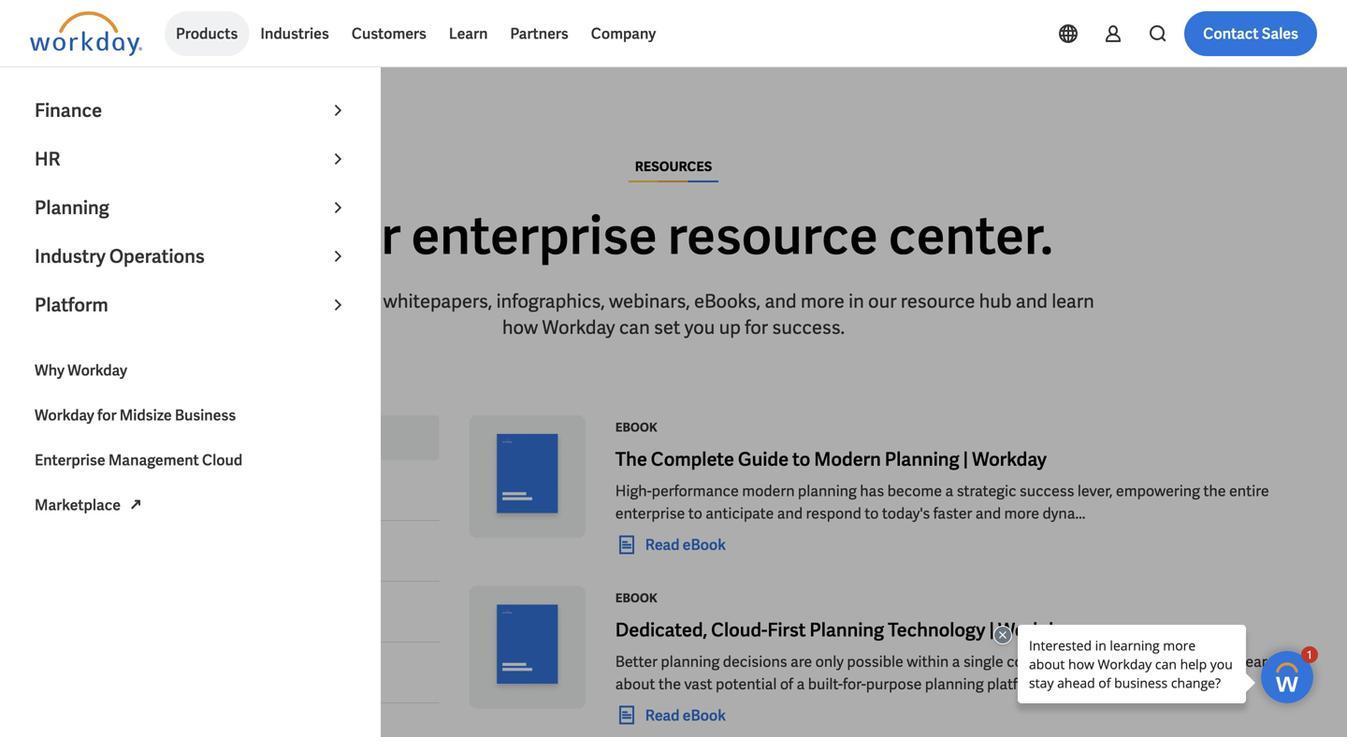 Task type: vqa. For each thing, say whether or not it's contained in the screenshot.
Watch
no



Task type: describe. For each thing, give the bounding box(es) containing it.
modern
[[814, 447, 881, 472]]

1 vertical spatial a
[[952, 652, 960, 672]]

single
[[963, 652, 1004, 672]]

planning down "within"
[[925, 674, 984, 694]]

2 vertical spatial a
[[797, 674, 805, 694]]

enterprise management cloud
[[35, 450, 242, 470]]

workday for midsize business link
[[23, 393, 360, 438]]

platform
[[35, 293, 108, 317]]

the inside high-performance modern planning has become a strategic success lever, empowering the entire enterprise to anticipate and respond to today's faster and more dyna...
[[1203, 481, 1226, 501]]

ebook up the
[[615, 420, 657, 436]]

resource inside access demos, whitepapers, infographics, webinars, ebooks, and more in our resource hub and learn how workday can set you up for success.
[[901, 289, 975, 313]]

respond
[[806, 504, 862, 523]]

strategic
[[957, 481, 1016, 501]]

dedicated,
[[615, 618, 707, 642]]

has
[[860, 481, 884, 501]]

high-performance modern planning has become a strategic success lever, empowering the entire enterprise to anticipate and respond to today's faster and more dyna...
[[615, 481, 1269, 523]]

read for dedicated,
[[645, 706, 680, 725]]

contact sales link
[[1185, 11, 1317, 56]]

partners button
[[499, 11, 580, 56]]

marketplace
[[35, 495, 121, 515]]

and right hub
[[1016, 289, 1048, 313]]

operations
[[109, 244, 205, 269]]

more
[[1004, 504, 1039, 523]]

performance
[[652, 481, 739, 501]]

lever,
[[1078, 481, 1113, 501]]

center.
[[889, 202, 1053, 270]]

access demos, whitepapers,
[[253, 289, 492, 313]]

your
[[294, 202, 401, 270]]

0 horizontal spatial to
[[688, 504, 702, 523]]

only
[[815, 652, 844, 672]]

entire
[[1229, 481, 1269, 501]]

more in
[[801, 289, 864, 313]]

go to the homepage image
[[30, 11, 142, 56]]

products button
[[165, 11, 249, 56]]

planning right connected
[[1082, 652, 1141, 672]]

contact
[[1203, 24, 1259, 44]]

set
[[654, 315, 680, 340]]

up
[[719, 315, 741, 340]]

finance
[[35, 98, 102, 123]]

planning inside 'planning' dropdown button
[[35, 196, 109, 220]]

success.
[[772, 315, 845, 340]]

2 horizontal spatial to
[[865, 504, 879, 523]]

you
[[684, 315, 715, 340]]

planning up vast at right bottom
[[661, 652, 720, 672]]

ebooks,
[[694, 289, 761, 313]]

customers
[[352, 24, 426, 44]]

complete
[[651, 447, 734, 472]]

faster
[[933, 504, 972, 523]]

become
[[887, 481, 942, 501]]

products
[[176, 24, 238, 44]]

company
[[591, 24, 656, 44]]

success
[[1020, 481, 1074, 501]]

platform button
[[23, 281, 360, 329]]

potential
[[716, 674, 777, 694]]

workday inside access demos, whitepapers, infographics, webinars, ebooks, and more in our resource hub and learn how workday can set you up for success.
[[542, 315, 615, 340]]

cloud-
[[711, 618, 767, 642]]

the
[[615, 447, 647, 472]]

industries button
[[249, 11, 340, 56]]

better planning decisions are only possible within a single connected planning environment. learn about the vast potential of a built-for-purpose planning platfo...
[[615, 652, 1276, 694]]

dedicated, cloud-first planning technology | workday
[[615, 618, 1073, 642]]

webinars,
[[609, 289, 690, 313]]

workday up strategic
[[972, 447, 1047, 472]]

why workday link
[[23, 348, 360, 393]]

access demos, whitepapers, infographics, webinars, ebooks, and more in our resource hub and learn how workday can set you up for success.
[[253, 289, 1094, 340]]

possible
[[847, 652, 904, 672]]

1 vertical spatial planning
[[885, 447, 959, 472]]

hr button
[[23, 135, 360, 183]]

infographics,
[[496, 289, 605, 313]]

and down modern
[[777, 504, 803, 523]]

guide
[[738, 447, 789, 472]]

within
[[907, 652, 949, 672]]

decisions
[[723, 652, 787, 672]]

can
[[619, 315, 650, 340]]

enterprise management cloud link
[[23, 438, 360, 483]]

of
[[780, 674, 793, 694]]

cloud
[[202, 450, 242, 470]]

anticipate
[[706, 504, 774, 523]]

ebook down anticipate
[[683, 535, 726, 555]]

empowering
[[1116, 481, 1200, 501]]

the complete guide to modern planning | workday
[[615, 447, 1047, 472]]

planning button
[[23, 183, 360, 232]]

workday for midsize business
[[35, 406, 236, 425]]

how
[[502, 315, 538, 340]]



Task type: locate. For each thing, give the bounding box(es) containing it.
topic
[[66, 484, 104, 504]]

the inside better planning decisions are only possible within a single connected planning environment. learn about the vast potential of a built-for-purpose planning platfo...
[[658, 674, 681, 694]]

and down strategic
[[976, 504, 1001, 523]]

|
[[963, 447, 968, 472], [989, 618, 994, 642]]

learn inside better planning decisions are only possible within a single connected planning environment. learn about the vast potential of a built-for-purpose planning platfo...
[[1238, 652, 1276, 672]]

industry operations button
[[23, 232, 360, 281]]

ebook up dedicated,
[[615, 590, 657, 606]]

read ebook for complete
[[645, 535, 726, 555]]

industry operations
[[35, 244, 205, 269]]

read down the about
[[645, 706, 680, 725]]

ebook
[[615, 420, 657, 436], [683, 535, 726, 555], [615, 590, 657, 606], [683, 706, 726, 725]]

0 horizontal spatial learn
[[449, 24, 488, 44]]

learn inside learn dropdown button
[[449, 24, 488, 44]]

about
[[615, 674, 655, 694]]

learn
[[449, 24, 488, 44], [1238, 652, 1276, 672]]

| up single
[[989, 618, 994, 642]]

ebook down vast at right bottom
[[683, 706, 726, 725]]

enterprise inside high-performance modern planning has become a strategic success lever, empowering the entire enterprise to anticipate and respond to today's faster and more dyna...
[[615, 504, 685, 523]]

a up faster on the bottom right of the page
[[945, 481, 954, 501]]

hub
[[979, 289, 1012, 313]]

1 read from the top
[[645, 535, 680, 555]]

read ebook link for the
[[615, 534, 726, 556]]

enterprise
[[35, 450, 105, 470]]

to right guide
[[792, 447, 810, 472]]

1 horizontal spatial to
[[792, 447, 810, 472]]

customers button
[[340, 11, 438, 56]]

0 vertical spatial enterprise
[[411, 202, 657, 270]]

planning up respond
[[798, 481, 857, 501]]

resources
[[635, 158, 712, 175]]

0 vertical spatial read ebook link
[[615, 534, 726, 556]]

high-
[[615, 481, 652, 501]]

| up strategic
[[963, 447, 968, 472]]

vast
[[684, 674, 713, 694]]

modern
[[742, 481, 795, 501]]

and up success.
[[765, 289, 797, 313]]

industry
[[35, 244, 106, 269]]

1 vertical spatial resource
[[901, 289, 975, 313]]

opens in a new tab image
[[125, 494, 147, 516]]

workday up connected
[[998, 618, 1073, 642]]

0 vertical spatial learn
[[449, 24, 488, 44]]

0 horizontal spatial the
[[658, 674, 681, 694]]

resource right the our on the right top of the page
[[901, 289, 975, 313]]

resource up the ebooks, at the right top
[[668, 202, 878, 270]]

planning up industry
[[35, 196, 109, 220]]

0 vertical spatial read ebook
[[645, 535, 726, 555]]

0 vertical spatial planning
[[35, 196, 109, 220]]

1 horizontal spatial the
[[1203, 481, 1226, 501]]

0 vertical spatial the
[[1203, 481, 1226, 501]]

connected
[[1007, 652, 1079, 672]]

to
[[792, 447, 810, 472], [688, 504, 702, 523], [865, 504, 879, 523]]

read ebook down performance
[[645, 535, 726, 555]]

1 vertical spatial read
[[645, 706, 680, 725]]

read ebook link
[[615, 534, 726, 556], [615, 704, 726, 727]]

learn
[[1052, 289, 1094, 313]]

0 vertical spatial a
[[945, 481, 954, 501]]

1 horizontal spatial learn
[[1238, 652, 1276, 672]]

the left entire
[[1203, 481, 1226, 501]]

1 vertical spatial the
[[658, 674, 681, 694]]

to down has
[[865, 504, 879, 523]]

planning
[[35, 196, 109, 220], [885, 447, 959, 472], [810, 618, 884, 642]]

industries
[[260, 24, 329, 44]]

partners
[[510, 24, 569, 44]]

for left "midsize"
[[97, 406, 117, 425]]

workday down infographics,
[[542, 315, 615, 340]]

for inside access demos, whitepapers, infographics, webinars, ebooks, and more in our resource hub and learn how workday can set you up for success.
[[745, 315, 768, 340]]

workday right why at the left of the page
[[67, 361, 127, 380]]

environment.
[[1145, 652, 1234, 672]]

workday up enterprise
[[35, 406, 94, 425]]

0 horizontal spatial resource
[[668, 202, 878, 270]]

workday
[[542, 315, 615, 340], [67, 361, 127, 380], [35, 406, 94, 425], [972, 447, 1047, 472], [998, 618, 1073, 642]]

2 read ebook link from the top
[[615, 704, 726, 727]]

management
[[108, 450, 199, 470]]

planning up become
[[885, 447, 959, 472]]

read ebook link down vast at right bottom
[[615, 704, 726, 727]]

business
[[175, 406, 236, 425]]

learn left partners
[[449, 24, 488, 44]]

1 horizontal spatial resource
[[901, 289, 975, 313]]

for-
[[843, 674, 866, 694]]

built-
[[808, 674, 843, 694]]

planning up only
[[810, 618, 884, 642]]

0 vertical spatial for
[[745, 315, 768, 340]]

0 vertical spatial |
[[963, 447, 968, 472]]

better
[[615, 652, 658, 672]]

marketplace link
[[23, 483, 360, 528]]

are
[[791, 652, 812, 672]]

1 horizontal spatial for
[[745, 315, 768, 340]]

1 read ebook from the top
[[645, 535, 726, 555]]

1 vertical spatial enterprise
[[615, 504, 685, 523]]

1 vertical spatial learn
[[1238, 652, 1276, 672]]

dyna...
[[1043, 504, 1086, 523]]

company button
[[580, 11, 667, 56]]

2 read ebook from the top
[[645, 706, 726, 725]]

your enterprise resource center.
[[294, 202, 1053, 270]]

contact sales
[[1203, 24, 1299, 44]]

2 vertical spatial planning
[[810, 618, 884, 642]]

for inside workday for midsize business link
[[97, 406, 117, 425]]

learn button
[[438, 11, 499, 56]]

2 read from the top
[[645, 706, 680, 725]]

1 vertical spatial read ebook link
[[615, 704, 726, 727]]

purpose
[[866, 674, 922, 694]]

0 vertical spatial resource
[[668, 202, 878, 270]]

learn right environment.
[[1238, 652, 1276, 672]]

hr
[[35, 147, 60, 171]]

to down performance
[[688, 504, 702, 523]]

a left single
[[952, 652, 960, 672]]

read ebook down vast at right bottom
[[645, 706, 726, 725]]

why
[[35, 361, 65, 380]]

platfo...
[[987, 674, 1036, 694]]

sales
[[1262, 24, 1299, 44]]

midsize
[[120, 406, 172, 425]]

why workday
[[35, 361, 127, 380]]

0 horizontal spatial |
[[963, 447, 968, 472]]

0 vertical spatial read
[[645, 535, 680, 555]]

our
[[868, 289, 897, 313]]

for right "up"
[[745, 315, 768, 340]]

1 horizontal spatial |
[[989, 618, 994, 642]]

read ebook link down performance
[[615, 534, 726, 556]]

0 horizontal spatial for
[[97, 406, 117, 425]]

a right of
[[797, 674, 805, 694]]

today's
[[882, 504, 930, 523]]

read down high- at bottom left
[[645, 535, 680, 555]]

a inside high-performance modern planning has become a strategic success lever, empowering the entire enterprise to anticipate and respond to today's faster and more dyna...
[[945, 481, 954, 501]]

planning inside high-performance modern planning has become a strategic success lever, empowering the entire enterprise to anticipate and respond to today's faster and more dyna...
[[798, 481, 857, 501]]

first
[[767, 618, 806, 642]]

1 vertical spatial read ebook
[[645, 706, 726, 725]]

read for the
[[645, 535, 680, 555]]

read ebook for cloud-
[[645, 706, 726, 725]]

enterprise up infographics,
[[411, 202, 657, 270]]

read
[[645, 535, 680, 555], [645, 706, 680, 725]]

and
[[765, 289, 797, 313], [1016, 289, 1048, 313], [777, 504, 803, 523], [976, 504, 1001, 523]]

enterprise down high- at bottom left
[[615, 504, 685, 523]]

finance button
[[23, 86, 360, 135]]

the left vast at right bottom
[[658, 674, 681, 694]]

read ebook
[[645, 535, 726, 555], [645, 706, 726, 725]]

Search Resources text field
[[64, 415, 411, 460]]

1 vertical spatial for
[[97, 406, 117, 425]]

technology
[[888, 618, 986, 642]]

a
[[945, 481, 954, 501], [952, 652, 960, 672], [797, 674, 805, 694]]

1 vertical spatial |
[[989, 618, 994, 642]]

read ebook link for dedicated,
[[615, 704, 726, 727]]

1 read ebook link from the top
[[615, 534, 726, 556]]

the
[[1203, 481, 1226, 501], [658, 674, 681, 694]]



